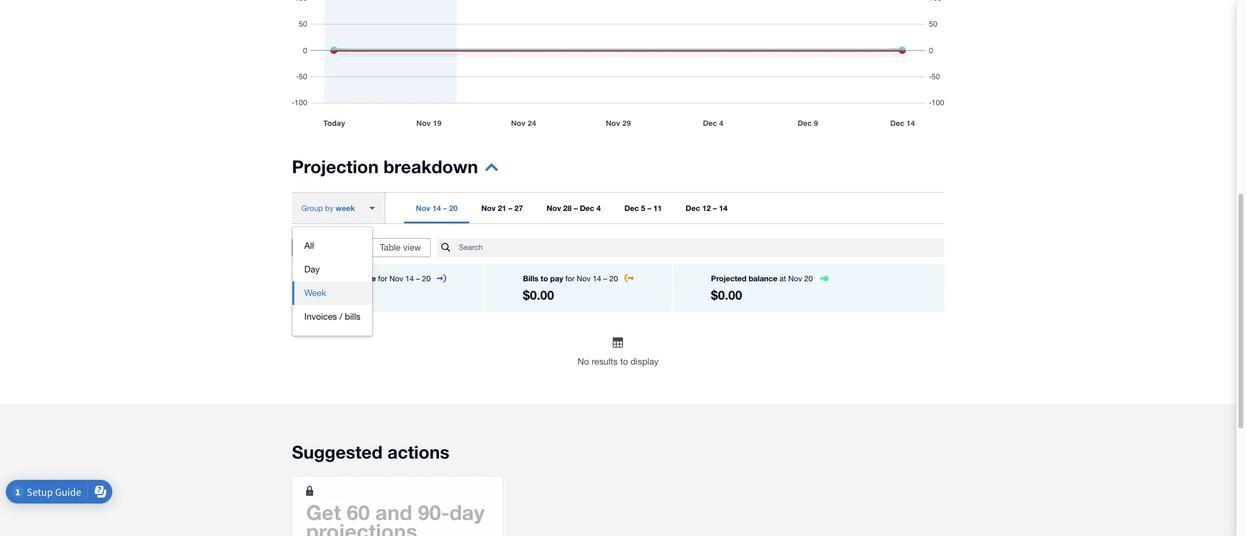 Task type: locate. For each thing, give the bounding box(es) containing it.
– for dec
[[574, 203, 578, 213]]

14 right pay
[[593, 274, 601, 283]]

due
[[362, 274, 376, 283]]

1 horizontal spatial dec
[[625, 203, 639, 213]]

14 inside bills to pay for nov 14 – 20 $0.00
[[593, 274, 601, 283]]

14
[[433, 203, 441, 213], [719, 203, 728, 213], [406, 274, 414, 283], [593, 274, 601, 283]]

0 vertical spatial invoices
[[330, 274, 360, 283]]

0 horizontal spatial $0.00
[[330, 288, 361, 303]]

nov right the due
[[390, 274, 403, 283]]

20 right pay
[[610, 274, 618, 283]]

dec left 12
[[686, 203, 700, 213]]

nov right pay
[[577, 274, 591, 283]]

group by week
[[301, 203, 355, 212]]

breakdown
[[384, 156, 478, 177]]

1 $0.00 from the left
[[330, 288, 361, 303]]

dec for dec 12 – 14
[[686, 203, 700, 213]]

1 dec from the left
[[580, 203, 594, 213]]

– right 12
[[713, 203, 717, 213]]

by
[[325, 204, 333, 212]]

dec left the 5
[[625, 203, 639, 213]]

2 dec from the left
[[625, 203, 639, 213]]

list box
[[293, 227, 372, 336]]

invoices inside button
[[304, 311, 337, 322]]

invoices
[[330, 274, 360, 283], [304, 311, 337, 322]]

$0.00 down projected
[[711, 288, 742, 303]]

$0.00 inside invoices due for nov 14 – 20 $0.00
[[330, 288, 361, 303]]

to left pay
[[541, 274, 548, 283]]

get
[[306, 500, 341, 525]]

nov
[[416, 203, 430, 213], [481, 203, 496, 213], [547, 203, 561, 213], [390, 274, 403, 283], [577, 274, 591, 283], [789, 274, 802, 283]]

nov right at
[[789, 274, 802, 283]]

2 horizontal spatial $0.00
[[711, 288, 742, 303]]

nov up view
[[416, 203, 430, 213]]

invoices inside invoices due for nov 14 – 20 $0.00
[[330, 274, 360, 283]]

0 horizontal spatial dec
[[580, 203, 594, 213]]

$0.00 up /
[[330, 288, 361, 303]]

1 vertical spatial invoices
[[304, 311, 337, 322]]

dec left 4
[[580, 203, 594, 213]]

60
[[347, 500, 370, 525]]

– down view
[[416, 274, 420, 283]]

– right pay
[[604, 274, 607, 283]]

0 horizontal spatial to
[[541, 274, 548, 283]]

projected balance at nov 20
[[711, 274, 813, 283]]

28
[[563, 203, 572, 213]]

– inside bills to pay for nov 14 – 20 $0.00
[[604, 274, 607, 283]]

to right results
[[620, 356, 628, 366]]

view
[[403, 242, 421, 252]]

1 horizontal spatial for
[[566, 274, 575, 283]]

1 for from the left
[[378, 274, 387, 283]]

nov left 28
[[547, 203, 561, 213]]

2 horizontal spatial dec
[[686, 203, 700, 213]]

14 down view
[[406, 274, 414, 283]]

20 inside invoices due for nov 14 – 20 $0.00
[[422, 274, 431, 283]]

projections
[[306, 519, 417, 536]]

12
[[702, 203, 711, 213]]

0 vertical spatial to
[[541, 274, 548, 283]]

20
[[449, 203, 458, 213], [422, 274, 431, 283], [610, 274, 618, 283], [804, 274, 813, 283]]

– for 20
[[443, 203, 447, 213]]

group
[[293, 227, 372, 336]]

for
[[378, 274, 387, 283], [566, 274, 575, 283]]

4
[[597, 203, 601, 213]]

– inside invoices due for nov 14 – 20 $0.00
[[416, 274, 420, 283]]

for right the due
[[378, 274, 387, 283]]

$0.00 inside bills to pay for nov 14 – 20 $0.00
[[523, 288, 554, 303]]

14 down breakdown
[[433, 203, 441, 213]]

5
[[641, 203, 645, 213]]

dec
[[580, 203, 594, 213], [625, 203, 639, 213], [686, 203, 700, 213]]

invoices left the due
[[330, 274, 360, 283]]

– right the 5
[[648, 203, 651, 213]]

results
[[592, 356, 618, 366]]

list box containing all
[[293, 227, 372, 336]]

– right 28
[[574, 203, 578, 213]]

1 horizontal spatial $0.00
[[523, 288, 554, 303]]

dec 12 – 14
[[686, 203, 728, 213]]

to
[[541, 274, 548, 283], [620, 356, 628, 366]]

– down breakdown
[[443, 203, 447, 213]]

invoices due for nov 14 – 20 $0.00
[[330, 274, 431, 303]]

$0.00
[[330, 288, 361, 303], [523, 288, 554, 303], [711, 288, 742, 303]]

Search for a document search field
[[459, 238, 945, 258]]

1 horizontal spatial to
[[620, 356, 628, 366]]

projection
[[292, 156, 379, 177]]

nov 21 – 27
[[481, 203, 523, 213]]

nov 14 – 20
[[416, 203, 458, 213]]

3 dec from the left
[[686, 203, 700, 213]]

invoices for invoices due for nov 14 – 20 $0.00
[[330, 274, 360, 283]]

bills to pay for nov 14 – 20 $0.00
[[523, 274, 618, 303]]

2 $0.00 from the left
[[523, 288, 554, 303]]

for right pay
[[566, 274, 575, 283]]

– left 27 on the top
[[509, 203, 512, 213]]

2 for from the left
[[566, 274, 575, 283]]

20 inside bills to pay for nov 14 – 20 $0.00
[[610, 274, 618, 283]]

90-
[[418, 500, 449, 525]]

20 right the due
[[422, 274, 431, 283]]

for inside bills to pay for nov 14 – 20 $0.00
[[566, 274, 575, 283]]

20 right at
[[804, 274, 813, 283]]

$0.00 down bills
[[523, 288, 554, 303]]

invoices / bills
[[304, 311, 361, 322]]

invoices left /
[[304, 311, 337, 322]]

/
[[340, 311, 342, 322]]

0 horizontal spatial for
[[378, 274, 387, 283]]

suggested
[[292, 441, 383, 463]]

–
[[443, 203, 447, 213], [509, 203, 512, 213], [574, 203, 578, 213], [648, 203, 651, 213], [713, 203, 717, 213], [416, 274, 420, 283], [604, 274, 607, 283]]

nov left '21'
[[481, 203, 496, 213]]



Task type: describe. For each thing, give the bounding box(es) containing it.
projected
[[711, 274, 747, 283]]

1 vertical spatial to
[[620, 356, 628, 366]]

no results to display
[[578, 356, 659, 366]]

dec for dec 5 – 11
[[625, 203, 639, 213]]

dec 5 – 11
[[625, 203, 662, 213]]

get 60 and 90-day projections
[[306, 500, 485, 536]]

bills
[[345, 311, 361, 322]]

3 $0.00 from the left
[[711, 288, 742, 303]]

no
[[578, 356, 589, 366]]

all
[[304, 241, 314, 251]]

table view
[[380, 242, 421, 252]]

invoices for invoices / bills
[[304, 311, 337, 322]]

projection breakdown button
[[292, 156, 498, 185]]

– for 14
[[713, 203, 717, 213]]

21
[[498, 203, 506, 213]]

nov inside bills to pay for nov 14 – 20 $0.00
[[577, 274, 591, 283]]

table
[[380, 242, 401, 252]]

20 inside the projected balance at nov 20
[[804, 274, 813, 283]]

for inside invoices due for nov 14 – 20 $0.00
[[378, 274, 387, 283]]

at
[[780, 274, 786, 283]]

nov inside the projected balance at nov 20
[[789, 274, 802, 283]]

group
[[301, 204, 323, 212]]

actions
[[388, 441, 450, 463]]

projection breakdown view option group
[[292, 238, 431, 257]]

week
[[304, 288, 326, 298]]

– for 27
[[509, 203, 512, 213]]

nov inside invoices due for nov 14 – 20 $0.00
[[390, 274, 403, 283]]

projection breakdown
[[292, 156, 478, 177]]

– for 11
[[648, 203, 651, 213]]

11
[[654, 203, 662, 213]]

week
[[336, 203, 355, 212]]

day
[[449, 500, 485, 525]]

bills
[[523, 274, 539, 283]]

balance
[[749, 274, 778, 283]]

nov 28 – dec 4
[[547, 203, 601, 213]]

to inside bills to pay for nov 14 – 20 $0.00
[[541, 274, 548, 283]]

14 inside invoices due for nov 14 – 20 $0.00
[[406, 274, 414, 283]]

suggested actions
[[292, 441, 450, 463]]

display
[[631, 356, 659, 366]]

20 down breakdown
[[449, 203, 458, 213]]

group containing all
[[293, 227, 372, 336]]

pay
[[550, 274, 563, 283]]

invoices / bills button
[[293, 305, 372, 329]]

14 right 12
[[719, 203, 728, 213]]

day
[[304, 264, 320, 274]]

and
[[376, 500, 412, 525]]

27
[[515, 203, 523, 213]]

day button
[[293, 258, 372, 281]]

all button
[[293, 234, 372, 258]]

week button
[[293, 281, 372, 305]]



Task type: vqa. For each thing, say whether or not it's contained in the screenshot.
the bottommost >
no



